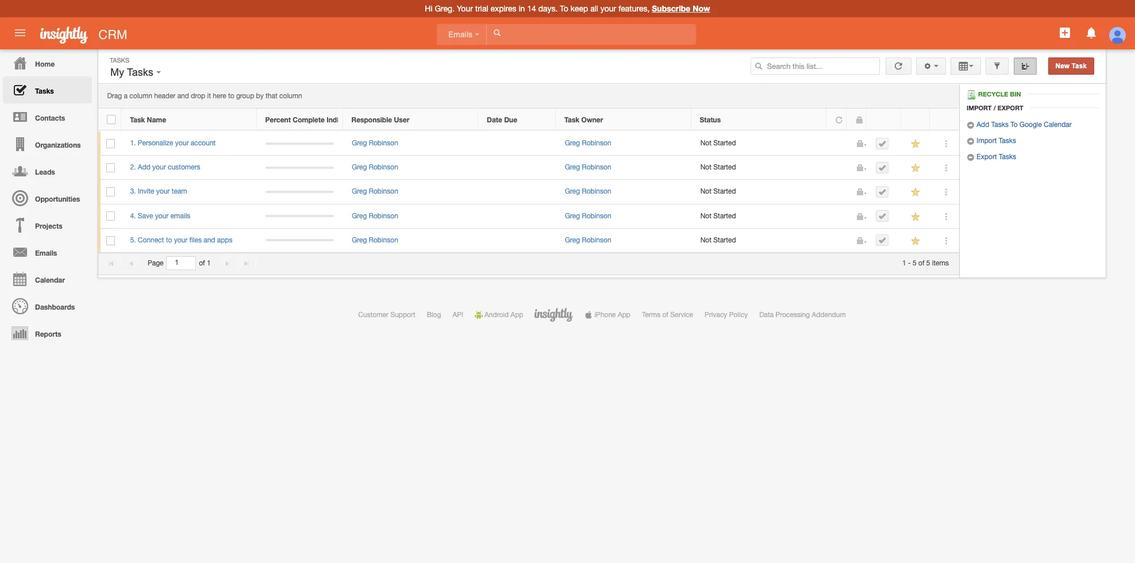 Task type: vqa. For each thing, say whether or not it's contained in the screenshot.
the topmost User Settings link
no



Task type: describe. For each thing, give the bounding box(es) containing it.
row containing task name
[[98, 109, 959, 130]]

task for task name
[[130, 116, 145, 124]]

add inside add tasks to google calendar 'link'
[[977, 121, 990, 129]]

crm
[[99, 28, 127, 42]]

task name
[[130, 116, 166, 124]]

privacy policy link
[[705, 311, 748, 319]]

private task image for 5. connect to your files and apps
[[856, 237, 865, 245]]

it
[[207, 92, 211, 100]]

api
[[453, 311, 464, 319]]

mark this task complete image for 2. add your customers
[[879, 164, 887, 172]]

import / export
[[967, 104, 1024, 112]]

private task image for emails
[[856, 213, 865, 221]]

import for import tasks
[[977, 137, 997, 145]]

owner
[[582, 116, 603, 124]]

addendum
[[812, 311, 846, 319]]

not for 3. invite your team
[[701, 188, 712, 196]]

1.
[[130, 139, 136, 147]]

tasks up "my"
[[110, 57, 129, 64]]

1. personalize your account link
[[130, 139, 221, 147]]

export tasks
[[975, 153, 1017, 161]]

2.
[[130, 163, 136, 171]]

not started for 1. personalize your account
[[701, 139, 736, 147]]

team
[[172, 188, 187, 196]]

0 horizontal spatial 1
[[207, 259, 211, 267]]

1 horizontal spatial of
[[663, 311, 669, 319]]

date due
[[487, 116, 518, 124]]

4. save your emails
[[130, 212, 190, 220]]

1 horizontal spatial export
[[998, 104, 1024, 112]]

mark this task complete image
[[879, 188, 887, 196]]

due
[[504, 116, 518, 124]]

not for 4. save your emails
[[701, 212, 712, 220]]

following image for 4. save your emails
[[911, 211, 922, 222]]

following image for 3. invite your team
[[911, 187, 922, 198]]

white image
[[494, 29, 502, 37]]

blog
[[427, 311, 441, 319]]

status
[[700, 116, 721, 124]]

0 vertical spatial to
[[228, 92, 234, 100]]

not started for 4. save your emails
[[701, 212, 736, 220]]

0 horizontal spatial emails
[[35, 249, 57, 258]]

0 horizontal spatial to
[[166, 236, 172, 244]]

by
[[256, 92, 264, 100]]

greg.
[[435, 4, 455, 13]]

invite
[[138, 188, 154, 196]]

started for 1. personalize your account
[[714, 139, 736, 147]]

iphone app link
[[585, 311, 631, 319]]

tasks for export tasks
[[999, 153, 1017, 161]]

new
[[1056, 62, 1070, 70]]

apps
[[217, 236, 233, 244]]

recycle bin
[[979, 90, 1022, 98]]

data
[[760, 311, 774, 319]]

responsible
[[352, 116, 392, 124]]

private task image for 3. invite your team
[[856, 188, 865, 196]]

add tasks to google calendar link
[[967, 121, 1072, 129]]

/
[[994, 104, 996, 112]]

your for team
[[156, 188, 170, 196]]

drop
[[191, 92, 205, 100]]

api link
[[453, 311, 464, 319]]

1. personalize your account
[[130, 139, 216, 147]]

your for emails
[[155, 212, 169, 220]]

dashboards link
[[3, 293, 92, 320]]

new task link
[[1049, 58, 1095, 75]]

1 vertical spatial calendar
[[35, 276, 65, 285]]

not started cell for 2. add your customers
[[692, 156, 827, 180]]

0 horizontal spatial emails link
[[3, 239, 92, 266]]

group
[[236, 92, 254, 100]]

tasks for add tasks to google calendar
[[992, 121, 1009, 129]]

my
[[110, 67, 124, 78]]

1 - 5 of 5 items
[[903, 259, 949, 267]]

add tasks to google calendar
[[975, 121, 1072, 129]]

keep
[[571, 4, 588, 13]]

-
[[909, 259, 911, 267]]

row containing 4. save your emails
[[98, 204, 960, 229]]

export tasks link
[[967, 153, 1017, 162]]

name
[[147, 116, 166, 124]]

account
[[191, 139, 216, 147]]

5. connect to your files and apps link
[[130, 236, 238, 244]]

2. add your customers
[[130, 163, 200, 171]]

your left files
[[174, 236, 188, 244]]

private task image for customers
[[856, 164, 865, 172]]

percent complete indicator responsible user
[[265, 116, 410, 124]]

search image
[[755, 62, 763, 70]]

row containing 3. invite your team
[[98, 180, 960, 204]]

projects
[[35, 222, 62, 231]]

not started for 5. connect to your files and apps
[[701, 236, 736, 244]]

following image for 5. connect to your files and apps
[[911, 236, 922, 247]]

14
[[527, 4, 536, 13]]

circle arrow right image for import tasks
[[967, 138, 975, 146]]

opportunities
[[35, 195, 80, 204]]

contacts link
[[3, 104, 92, 131]]

5.
[[130, 236, 136, 244]]

terms of service link
[[642, 311, 693, 319]]

my tasks
[[110, 67, 156, 78]]

app for iphone app
[[618, 311, 631, 319]]

import tasks link
[[967, 137, 1017, 146]]

1 horizontal spatial and
[[204, 236, 215, 244]]

private task image for 1. personalize your account
[[856, 140, 865, 148]]

task inside new task 'link'
[[1072, 62, 1087, 70]]

circle arrow left image
[[967, 154, 975, 162]]

android app link
[[475, 311, 524, 319]]

terms
[[642, 311, 661, 319]]

a
[[124, 92, 128, 100]]

support
[[391, 311, 416, 319]]

circle arrow right image for add tasks to google calendar
[[967, 121, 975, 129]]

1 horizontal spatial emails link
[[437, 24, 487, 45]]

files
[[189, 236, 202, 244]]

in
[[519, 4, 525, 13]]

not started cell for 3. invite your team
[[692, 180, 827, 204]]

home link
[[3, 49, 92, 76]]

3.
[[130, 188, 136, 196]]

1 vertical spatial add
[[138, 163, 151, 171]]

row containing 5. connect to your files and apps
[[98, 229, 960, 253]]

row containing 2. add your customers
[[98, 156, 960, 180]]

your inside hi greg. your trial expires in 14 days. to keep all your features, subscribe now
[[601, 4, 617, 13]]

following image for 2. add your customers
[[911, 163, 922, 174]]

mark this task complete image for 4. save your emails
[[879, 212, 887, 220]]

3. invite your team link
[[130, 188, 193, 196]]

hi
[[425, 4, 433, 13]]

reports link
[[3, 320, 92, 347]]

opportunities link
[[3, 185, 92, 212]]

customer
[[358, 311, 389, 319]]

not started for 2. add your customers
[[701, 163, 736, 171]]

tasks link
[[3, 76, 92, 104]]

1 5 from the left
[[913, 259, 917, 267]]

trial
[[475, 4, 489, 13]]

of 1
[[199, 259, 211, 267]]

1 column from the left
[[130, 92, 152, 100]]



Task type: locate. For each thing, give the bounding box(es) containing it.
emails link down "projects"
[[3, 239, 92, 266]]

0 horizontal spatial app
[[511, 311, 524, 319]]

and left drop
[[177, 92, 189, 100]]

export down bin
[[998, 104, 1024, 112]]

new task
[[1056, 62, 1087, 70]]

row containing 1. personalize your account
[[98, 132, 960, 156]]

row
[[98, 109, 959, 130], [98, 132, 960, 156], [98, 156, 960, 180], [98, 180, 960, 204], [98, 204, 960, 229], [98, 229, 960, 253]]

home
[[35, 60, 55, 68]]

mark this task complete image for 5. connect to your files and apps
[[879, 237, 887, 245]]

add right the 2.
[[138, 163, 151, 171]]

repeating task image
[[836, 116, 844, 124]]

3 private task image from the top
[[856, 237, 865, 245]]

3 not started from the top
[[701, 188, 736, 196]]

to right here
[[228, 92, 234, 100]]

navigation
[[0, 49, 92, 347]]

to left google
[[1011, 121, 1018, 129]]

and right files
[[204, 236, 215, 244]]

import tasks
[[975, 137, 1017, 145]]

of right terms
[[663, 311, 669, 319]]

2 private task image from the top
[[856, 188, 865, 196]]

0 horizontal spatial export
[[977, 153, 997, 161]]

private task image
[[856, 140, 865, 148], [856, 188, 865, 196], [856, 237, 865, 245]]

subscribe now link
[[652, 3, 711, 13]]

policy
[[730, 311, 748, 319]]

export right circle arrow left "image"
[[977, 153, 997, 161]]

refresh list image
[[893, 62, 904, 70]]

google
[[1020, 121, 1042, 129]]

show sidebar image
[[1022, 62, 1030, 70]]

task owner
[[565, 116, 603, 124]]

3 started from the top
[[714, 188, 736, 196]]

processing
[[776, 311, 810, 319]]

projects link
[[3, 212, 92, 239]]

page
[[148, 259, 164, 267]]

2 column from the left
[[280, 92, 302, 100]]

tasks down import tasks
[[999, 153, 1017, 161]]

features,
[[619, 4, 650, 13]]

1 started from the top
[[714, 139, 736, 147]]

tasks up contacts link
[[35, 87, 54, 95]]

date
[[487, 116, 503, 124]]

4 not started cell from the top
[[692, 204, 827, 229]]

to inside hi greg. your trial expires in 14 days. to keep all your features, subscribe now
[[560, 4, 569, 13]]

circle arrow right image inside add tasks to google calendar 'link'
[[967, 121, 975, 129]]

recycle
[[979, 90, 1009, 98]]

1 right 1 field
[[207, 259, 211, 267]]

1 field
[[167, 257, 196, 270]]

1 horizontal spatial emails
[[449, 30, 475, 39]]

of right 1 field
[[199, 259, 205, 267]]

1 horizontal spatial to
[[228, 92, 234, 100]]

0 vertical spatial following image
[[911, 211, 922, 222]]

1 vertical spatial emails
[[35, 249, 57, 258]]

percent
[[265, 116, 291, 124]]

following image
[[911, 139, 922, 150], [911, 163, 922, 174], [911, 187, 922, 198]]

add up import tasks link
[[977, 121, 990, 129]]

your
[[457, 4, 473, 13]]

4.
[[130, 212, 136, 220]]

2 horizontal spatial task
[[1072, 62, 1087, 70]]

android
[[485, 311, 509, 319]]

0 vertical spatial emails
[[449, 30, 475, 39]]

not
[[701, 139, 712, 147], [701, 163, 712, 171], [701, 188, 712, 196], [701, 212, 712, 220], [701, 236, 712, 244]]

0 horizontal spatial 5
[[913, 259, 917, 267]]

import left /
[[967, 104, 992, 112]]

not for 5. connect to your files and apps
[[701, 236, 712, 244]]

your
[[601, 4, 617, 13], [175, 139, 189, 147], [152, 163, 166, 171], [156, 188, 170, 196], [155, 212, 169, 220], [174, 236, 188, 244]]

1 vertical spatial to
[[166, 236, 172, 244]]

3 not from the top
[[701, 188, 712, 196]]

0 vertical spatial export
[[998, 104, 1024, 112]]

circle arrow right image up import tasks link
[[967, 121, 975, 129]]

subscribe
[[652, 3, 691, 13]]

press ctrl + space to group column header
[[902, 109, 930, 130]]

not started cell for 4. save your emails
[[692, 204, 827, 229]]

1 app from the left
[[511, 311, 524, 319]]

0 vertical spatial emails link
[[437, 24, 487, 45]]

1 not from the top
[[701, 139, 712, 147]]

1 horizontal spatial 1
[[903, 259, 907, 267]]

started for 4. save your emails
[[714, 212, 736, 220]]

your left 'team'
[[156, 188, 170, 196]]

5 row from the top
[[98, 204, 960, 229]]

4 not from the top
[[701, 212, 712, 220]]

5 not started from the top
[[701, 236, 736, 244]]

1 not started from the top
[[701, 139, 736, 147]]

1 horizontal spatial column
[[280, 92, 302, 100]]

calendar link
[[3, 266, 92, 293]]

cog image
[[924, 62, 932, 70]]

1 vertical spatial export
[[977, 153, 997, 161]]

4 mark this task complete image from the top
[[879, 237, 887, 245]]

cell
[[257, 132, 343, 156], [479, 132, 556, 156], [827, 132, 848, 156], [868, 132, 902, 156], [257, 156, 343, 180], [479, 156, 556, 180], [827, 156, 848, 180], [868, 156, 902, 180], [257, 180, 343, 204], [479, 180, 556, 204], [827, 180, 848, 204], [868, 180, 902, 204], [257, 204, 343, 229], [479, 204, 556, 229], [827, 204, 848, 229], [868, 204, 902, 229], [257, 229, 343, 253], [479, 229, 556, 253], [827, 229, 848, 253], [868, 229, 902, 253]]

navigation containing home
[[0, 49, 92, 347]]

tasks
[[110, 57, 129, 64], [127, 67, 153, 78], [35, 87, 54, 95], [992, 121, 1009, 129], [999, 137, 1017, 145], [999, 153, 1017, 161]]

5 right -
[[913, 259, 917, 267]]

2 app from the left
[[618, 311, 631, 319]]

1 vertical spatial following image
[[911, 163, 922, 174]]

started for 2. add your customers
[[714, 163, 736, 171]]

1 vertical spatial to
[[1011, 121, 1018, 129]]

6 row from the top
[[98, 229, 960, 253]]

5 left items
[[927, 259, 931, 267]]

tasks right "my"
[[127, 67, 153, 78]]

4 started from the top
[[714, 212, 736, 220]]

1 vertical spatial private task image
[[856, 164, 865, 172]]

import for import / export
[[967, 104, 992, 112]]

that
[[266, 92, 278, 100]]

1 row from the top
[[98, 109, 959, 130]]

circle arrow right image inside import tasks link
[[967, 138, 975, 146]]

3. invite your team
[[130, 188, 187, 196]]

0 horizontal spatial to
[[560, 4, 569, 13]]

not for 2. add your customers
[[701, 163, 712, 171]]

your left account
[[175, 139, 189, 147]]

tasks for import tasks
[[999, 137, 1017, 145]]

to left keep at the top right of page
[[560, 4, 569, 13]]

5
[[913, 259, 917, 267], [927, 259, 931, 267]]

calendar up the dashboards link
[[35, 276, 65, 285]]

0 horizontal spatial add
[[138, 163, 151, 171]]

0 horizontal spatial column
[[130, 92, 152, 100]]

emails
[[171, 212, 190, 220]]

1 mark this task complete image from the top
[[879, 139, 887, 148]]

tasks inside export tasks link
[[999, 153, 1017, 161]]

your right all
[[601, 4, 617, 13]]

0 vertical spatial import
[[967, 104, 992, 112]]

not started cell
[[692, 132, 827, 156], [692, 156, 827, 180], [692, 180, 827, 204], [692, 204, 827, 229], [692, 229, 827, 253]]

indicator
[[327, 116, 356, 124]]

3 not started cell from the top
[[692, 180, 827, 204]]

1 horizontal spatial app
[[618, 311, 631, 319]]

import up export tasks link
[[977, 137, 997, 145]]

row group
[[98, 132, 960, 253]]

emails down your
[[449, 30, 475, 39]]

app right android
[[511, 311, 524, 319]]

0 horizontal spatial calendar
[[35, 276, 65, 285]]

circle arrow right image
[[967, 121, 975, 129], [967, 138, 975, 146]]

1 vertical spatial import
[[977, 137, 997, 145]]

greg robinson
[[352, 139, 398, 147], [565, 139, 612, 147], [352, 163, 398, 171], [565, 163, 612, 171], [352, 188, 398, 196], [565, 188, 612, 196], [352, 212, 398, 220], [565, 212, 612, 220], [352, 236, 398, 244], [565, 236, 612, 244]]

task for task owner
[[565, 116, 580, 124]]

column right "a"
[[130, 92, 152, 100]]

1 vertical spatial and
[[204, 236, 215, 244]]

2 following image from the top
[[911, 236, 922, 247]]

2 5 from the left
[[927, 259, 931, 267]]

all
[[591, 4, 599, 13]]

0 vertical spatial to
[[560, 4, 569, 13]]

to
[[228, 92, 234, 100], [166, 236, 172, 244]]

task right new
[[1072, 62, 1087, 70]]

1
[[207, 259, 211, 267], [903, 259, 907, 267]]

show list view filters image
[[994, 62, 1002, 70]]

tasks for my tasks
[[127, 67, 153, 78]]

0 horizontal spatial and
[[177, 92, 189, 100]]

organizations
[[35, 141, 81, 150]]

2 circle arrow right image from the top
[[967, 138, 975, 146]]

private task image
[[856, 116, 864, 124], [856, 164, 865, 172], [856, 213, 865, 221]]

tasks inside my tasks button
[[127, 67, 153, 78]]

1 horizontal spatial add
[[977, 121, 990, 129]]

0 vertical spatial circle arrow right image
[[967, 121, 975, 129]]

1 vertical spatial circle arrow right image
[[967, 138, 975, 146]]

days.
[[539, 4, 558, 13]]

1 following image from the top
[[911, 211, 922, 222]]

1 horizontal spatial 5
[[927, 259, 931, 267]]

terms of service
[[642, 311, 693, 319]]

user
[[394, 116, 410, 124]]

task left name
[[130, 116, 145, 124]]

1 private task image from the top
[[856, 140, 865, 148]]

1 left -
[[903, 259, 907, 267]]

column right that
[[280, 92, 302, 100]]

not started cell for 1. personalize your account
[[692, 132, 827, 156]]

2 horizontal spatial of
[[919, 259, 925, 267]]

1 following image from the top
[[911, 139, 922, 150]]

emails up 'calendar' link
[[35, 249, 57, 258]]

1 vertical spatial following image
[[911, 236, 922, 247]]

header
[[154, 92, 176, 100]]

4 not started from the top
[[701, 212, 736, 220]]

not for 1. personalize your account
[[701, 139, 712, 147]]

customer support
[[358, 311, 416, 319]]

expires
[[491, 4, 517, 13]]

app for android app
[[511, 311, 524, 319]]

0 horizontal spatial task
[[130, 116, 145, 124]]

drag a column header and drop it here to group by that column
[[107, 92, 302, 100]]

1 vertical spatial emails link
[[3, 239, 92, 266]]

mark this task complete image for 1. personalize your account
[[879, 139, 887, 148]]

started for 5. connect to your files and apps
[[714, 236, 736, 244]]

leads link
[[3, 158, 92, 185]]

0 vertical spatial private task image
[[856, 140, 865, 148]]

2 vertical spatial private task image
[[856, 213, 865, 221]]

greg
[[352, 139, 367, 147], [565, 139, 580, 147], [352, 163, 367, 171], [565, 163, 580, 171], [352, 188, 367, 196], [565, 188, 580, 196], [352, 212, 367, 220], [565, 212, 580, 220], [352, 236, 367, 244], [565, 236, 580, 244]]

following image
[[911, 211, 922, 222], [911, 236, 922, 247]]

2 started from the top
[[714, 163, 736, 171]]

2 not from the top
[[701, 163, 712, 171]]

reports
[[35, 330, 61, 339]]

my tasks button
[[108, 64, 164, 81]]

2 vertical spatial following image
[[911, 187, 922, 198]]

4 row from the top
[[98, 180, 960, 204]]

started for 3. invite your team
[[714, 188, 736, 196]]

3 following image from the top
[[911, 187, 922, 198]]

following image for 1. personalize your account
[[911, 139, 922, 150]]

2 not started cell from the top
[[692, 156, 827, 180]]

your for customers
[[152, 163, 166, 171]]

2 following image from the top
[[911, 163, 922, 174]]

1 vertical spatial private task image
[[856, 188, 865, 196]]

emails
[[449, 30, 475, 39], [35, 249, 57, 258]]

5 started from the top
[[714, 236, 736, 244]]

dashboards
[[35, 303, 75, 312]]

import
[[967, 104, 992, 112], [977, 137, 997, 145]]

0 vertical spatial add
[[977, 121, 990, 129]]

contacts
[[35, 114, 65, 122]]

0 vertical spatial and
[[177, 92, 189, 100]]

mark this task complete image
[[879, 139, 887, 148], [879, 164, 887, 172], [879, 212, 887, 220], [879, 237, 887, 245]]

2. add your customers link
[[130, 163, 206, 171]]

tasks down add tasks to google calendar 'link'
[[999, 137, 1017, 145]]

tasks inside tasks link
[[35, 87, 54, 95]]

2 mark this task complete image from the top
[[879, 164, 887, 172]]

organizations link
[[3, 131, 92, 158]]

circle arrow right image up circle arrow left "image"
[[967, 138, 975, 146]]

tasks inside import tasks link
[[999, 137, 1017, 145]]

1 circle arrow right image from the top
[[967, 121, 975, 129]]

to right connect
[[166, 236, 172, 244]]

0 vertical spatial private task image
[[856, 116, 864, 124]]

emails link down your
[[437, 24, 487, 45]]

of right -
[[919, 259, 925, 267]]

not started cell for 5. connect to your files and apps
[[692, 229, 827, 253]]

not started
[[701, 139, 736, 147], [701, 163, 736, 171], [701, 188, 736, 196], [701, 212, 736, 220], [701, 236, 736, 244]]

Search this list... text field
[[751, 58, 880, 75]]

to inside 'link'
[[1011, 121, 1018, 129]]

column
[[130, 92, 152, 100], [280, 92, 302, 100]]

row group containing 1. personalize your account
[[98, 132, 960, 253]]

task left owner
[[565, 116, 580, 124]]

2 not started from the top
[[701, 163, 736, 171]]

0 horizontal spatial of
[[199, 259, 205, 267]]

of
[[199, 259, 205, 267], [919, 259, 925, 267], [663, 311, 669, 319]]

calendar right google
[[1044, 121, 1072, 129]]

None checkbox
[[107, 115, 116, 124], [107, 212, 115, 221], [107, 115, 116, 124], [107, 212, 115, 221]]

3 mark this task complete image from the top
[[879, 212, 887, 220]]

2 vertical spatial private task image
[[856, 237, 865, 245]]

your for account
[[175, 139, 189, 147]]

5. connect to your files and apps
[[130, 236, 233, 244]]

customer support link
[[358, 311, 416, 319]]

your right save at the left of the page
[[155, 212, 169, 220]]

5 not started cell from the top
[[692, 229, 827, 253]]

add
[[977, 121, 990, 129], [138, 163, 151, 171]]

iphone app
[[595, 311, 631, 319]]

customers
[[168, 163, 200, 171]]

None text field
[[487, 24, 696, 45]]

your up 3. invite your team
[[152, 163, 166, 171]]

personalize
[[138, 139, 173, 147]]

0 vertical spatial following image
[[911, 139, 922, 150]]

app
[[511, 311, 524, 319], [618, 311, 631, 319]]

1 not started cell from the top
[[692, 132, 827, 156]]

now
[[693, 3, 711, 13]]

blog link
[[427, 311, 441, 319]]

5 not from the top
[[701, 236, 712, 244]]

1 horizontal spatial to
[[1011, 121, 1018, 129]]

export
[[998, 104, 1024, 112], [977, 153, 997, 161]]

data processing addendum
[[760, 311, 846, 319]]

notifications image
[[1085, 26, 1099, 40]]

complete
[[293, 116, 325, 124]]

service
[[671, 311, 693, 319]]

save
[[138, 212, 153, 220]]

4. save your emails link
[[130, 212, 196, 220]]

2 row from the top
[[98, 132, 960, 156]]

calendar inside add tasks to google calendar 'link'
[[1044, 121, 1072, 129]]

hi greg. your trial expires in 14 days. to keep all your features, subscribe now
[[425, 3, 711, 13]]

1 horizontal spatial calendar
[[1044, 121, 1072, 129]]

0 vertical spatial calendar
[[1044, 121, 1072, 129]]

tasks up import tasks
[[992, 121, 1009, 129]]

iphone
[[595, 311, 616, 319]]

app right the iphone
[[618, 311, 631, 319]]

3 row from the top
[[98, 156, 960, 180]]

1 horizontal spatial task
[[565, 116, 580, 124]]

tasks inside add tasks to google calendar 'link'
[[992, 121, 1009, 129]]

not started for 3. invite your team
[[701, 188, 736, 196]]

robinson
[[369, 139, 398, 147], [582, 139, 612, 147], [369, 163, 398, 171], [582, 163, 612, 171], [369, 188, 398, 196], [582, 188, 612, 196], [369, 212, 398, 220], [582, 212, 612, 220], [369, 236, 398, 244], [582, 236, 612, 244]]

None checkbox
[[107, 139, 115, 148], [107, 163, 115, 173], [107, 188, 115, 197], [107, 236, 115, 245], [107, 139, 115, 148], [107, 163, 115, 173], [107, 188, 115, 197], [107, 236, 115, 245]]

drag
[[107, 92, 122, 100]]



